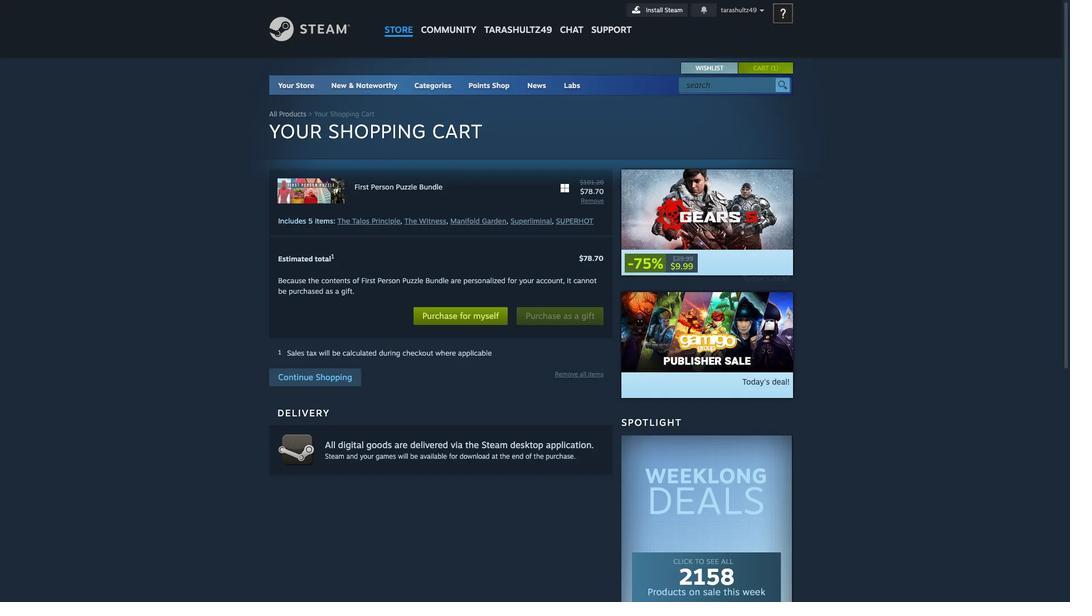 Task type: vqa. For each thing, say whether or not it's contained in the screenshot.
Cart
yes



Task type: locate. For each thing, give the bounding box(es) containing it.
the up purchased
[[308, 276, 319, 285]]

0 vertical spatial are
[[451, 276, 461, 285]]

first person puzzle bundle link
[[355, 182, 443, 191]]

2 vertical spatial 1
[[278, 349, 282, 356]]

the
[[337, 216, 350, 225], [405, 216, 417, 225]]

$78.70
[[580, 187, 604, 196], [579, 254, 604, 263]]

estimated
[[278, 254, 313, 263]]

1 vertical spatial tarashultz49
[[484, 24, 552, 35]]

0 vertical spatial first
[[355, 182, 369, 191]]

manifold
[[450, 216, 480, 225]]

1 vertical spatial steam
[[482, 439, 508, 450]]

1 horizontal spatial the
[[405, 216, 417, 225]]

1 up search text box
[[773, 64, 777, 72]]

1 , from the left
[[400, 216, 402, 225]]

search text field
[[687, 78, 773, 93]]

0 horizontal spatial for
[[449, 452, 458, 460]]

0 vertical spatial for
[[508, 276, 517, 285]]

1 horizontal spatial will
[[398, 452, 408, 460]]

delivered
[[410, 439, 448, 450]]

puzzle inside because the contents of first person puzzle bundle are personalized for your account, it cannot be purchased as a gift.
[[403, 276, 424, 285]]

support
[[591, 24, 632, 35]]

all
[[269, 110, 277, 118], [325, 439, 336, 450]]

1 vertical spatial puzzle
[[403, 276, 424, 285]]

applicable
[[458, 349, 492, 358]]

puzzle
[[396, 182, 417, 191], [403, 276, 424, 285]]

0 horizontal spatial cart
[[361, 110, 374, 118]]

purchase
[[422, 311, 458, 321], [526, 311, 561, 321]]

the left witness at left
[[405, 216, 417, 225]]

0 vertical spatial your
[[519, 276, 534, 285]]

2 horizontal spatial cart
[[753, 64, 769, 72]]

1 horizontal spatial all
[[325, 439, 336, 450]]

all left digital
[[325, 439, 336, 450]]

your left store
[[278, 81, 294, 90]]

, left manifold
[[446, 216, 448, 225]]

purchase.
[[546, 452, 576, 460]]

2 horizontal spatial steam
[[665, 6, 683, 14]]

1 the from the left
[[337, 216, 350, 225]]

2 today's deal! from the top
[[743, 377, 790, 386]]

shopping down new
[[330, 110, 359, 118]]

cart down points
[[432, 119, 483, 143]]

first
[[355, 182, 369, 191], [362, 276, 376, 285]]

today's deal!
[[743, 273, 790, 283], [743, 377, 790, 386]]

0 horizontal spatial all
[[269, 110, 277, 118]]

person up principle at the top
[[371, 182, 394, 191]]

of right end
[[526, 452, 532, 460]]

1 vertical spatial your
[[360, 452, 374, 460]]

1 horizontal spatial purchase
[[526, 311, 561, 321]]

first right contents
[[362, 276, 376, 285]]

0 vertical spatial person
[[371, 182, 394, 191]]

0 vertical spatial your
[[278, 81, 294, 90]]

$9.99
[[671, 261, 693, 271]]

1 horizontal spatial a
[[575, 311, 579, 321]]

of inside all digital goods are delivered via the steam desktop application. steam and your games will be available for download at the end of the purchase.
[[526, 452, 532, 460]]

2 vertical spatial be
[[410, 452, 418, 460]]

1 vertical spatial cart
[[361, 110, 374, 118]]

bundle up witness at left
[[419, 182, 443, 191]]

calculated
[[343, 349, 377, 358]]

steam right "install"
[[665, 6, 683, 14]]

your left the account,
[[519, 276, 534, 285]]

shopping
[[330, 110, 359, 118], [329, 119, 426, 143], [316, 372, 352, 382]]

1 vertical spatial of
[[526, 452, 532, 460]]

points shop link
[[460, 75, 519, 95]]

(
[[771, 64, 773, 72]]

shopping down tax
[[316, 372, 352, 382]]

all inside the all products >         your shopping cart your shopping cart
[[269, 110, 277, 118]]

0 vertical spatial will
[[319, 349, 330, 358]]

1 inside 1 sales tax will be calculated during checkout where applicable
[[278, 349, 282, 356]]

are left personalized
[[451, 276, 461, 285]]

0 horizontal spatial the
[[337, 216, 350, 225]]

0 horizontal spatial 1
[[278, 349, 282, 356]]

1 vertical spatial be
[[332, 349, 341, 358]]

all inside all digital goods are delivered via the steam desktop application. steam and your games will be available for download at the end of the purchase.
[[325, 439, 336, 450]]

sales
[[287, 349, 305, 358]]

0 vertical spatial today's deal!
[[743, 273, 790, 283]]

be down delivered
[[410, 452, 418, 460]]

0 horizontal spatial as
[[326, 287, 333, 296]]

your
[[519, 276, 534, 285], [360, 452, 374, 460]]

tarashultz49 link
[[480, 0, 556, 40]]

0 horizontal spatial are
[[395, 439, 408, 450]]

continue
[[278, 372, 313, 382]]

available
[[420, 452, 447, 460]]

)
[[777, 64, 779, 72]]

first person puzzle bundle
[[355, 182, 443, 191]]

first up talos
[[355, 182, 369, 191]]

as down contents
[[326, 287, 333, 296]]

1 horizontal spatial remove
[[581, 197, 604, 205]]

for
[[508, 276, 517, 285], [460, 311, 471, 321], [449, 452, 458, 460]]

,
[[400, 216, 402, 225], [446, 216, 448, 225], [507, 216, 509, 225], [552, 216, 554, 225]]

be left calculated
[[332, 349, 341, 358]]

spotlight
[[622, 416, 682, 428]]

cart         ( 1 )
[[753, 64, 779, 72]]

2 vertical spatial for
[[449, 452, 458, 460]]

be for all
[[410, 452, 418, 460]]

are up games
[[395, 439, 408, 450]]

remove down $101.20
[[581, 197, 604, 205]]

superhot
[[556, 216, 594, 225]]

2158
[[679, 563, 735, 590]]

shopping down noteworthy
[[329, 119, 426, 143]]

1 horizontal spatial tarashultz49
[[721, 6, 757, 14]]

bundle
[[419, 182, 443, 191], [426, 276, 449, 285]]

cannot
[[574, 276, 597, 285]]

categories link
[[414, 81, 452, 90]]

1 vertical spatial $78.70
[[579, 254, 604, 263]]

will
[[319, 349, 330, 358], [398, 452, 408, 460]]

will right games
[[398, 452, 408, 460]]

0 vertical spatial remove
[[581, 197, 604, 205]]

checkout
[[403, 349, 433, 358]]

items:
[[315, 216, 335, 225]]

1 vertical spatial all
[[325, 439, 336, 450]]

2 purchase from the left
[[526, 311, 561, 321]]

1 vertical spatial today's deal!
[[743, 377, 790, 386]]

&
[[349, 81, 354, 90]]

3 , from the left
[[507, 216, 509, 225]]

the left talos
[[337, 216, 350, 225]]

2 vertical spatial shopping
[[316, 372, 352, 382]]

your right and
[[360, 452, 374, 460]]

be for because
[[278, 287, 287, 296]]

chat
[[560, 24, 584, 35]]

0 vertical spatial deal!
[[772, 273, 790, 283]]

a down contents
[[335, 287, 339, 296]]

1 vertical spatial are
[[395, 439, 408, 450]]

1 horizontal spatial cart
[[432, 119, 483, 143]]

0 vertical spatial be
[[278, 287, 287, 296]]

0 vertical spatial 1
[[773, 64, 777, 72]]

end
[[512, 452, 524, 460]]

1 vertical spatial remove
[[555, 370, 578, 378]]

the inside because the contents of first person puzzle bundle are personalized for your account, it cannot be purchased as a gift.
[[308, 276, 319, 285]]

1 vertical spatial as
[[563, 311, 572, 321]]

new
[[331, 81, 347, 90]]

0 horizontal spatial steam
[[325, 452, 344, 460]]

your
[[278, 81, 294, 90], [314, 110, 328, 118], [269, 119, 322, 143]]

as left the 'gift' on the right of page
[[563, 311, 572, 321]]

of up gift.
[[353, 276, 359, 285]]

all digital goods are delivered via the steam desktop application. steam and your games will be available for download at the end of the purchase.
[[325, 439, 594, 460]]

0 vertical spatial as
[[326, 287, 333, 296]]

1 inside estimated total 1
[[331, 253, 335, 260]]

purchase down the account,
[[526, 311, 561, 321]]

all left products
[[269, 110, 277, 118]]

, left the witness 'link'
[[400, 216, 402, 225]]

for inside because the contents of first person puzzle bundle are personalized for your account, it cannot be purchased as a gift.
[[508, 276, 517, 285]]

install
[[646, 6, 663, 14]]

0 horizontal spatial of
[[353, 276, 359, 285]]

purchase for myself
[[422, 311, 499, 321]]

1 up contents
[[331, 253, 335, 260]]

, left superliminal "link"
[[507, 216, 509, 225]]

5
[[308, 216, 313, 225]]

purchase for myself link
[[413, 307, 508, 325]]

0 vertical spatial cart
[[753, 64, 769, 72]]

cart down new & noteworthy link
[[361, 110, 374, 118]]

1 left the sales
[[278, 349, 282, 356]]

2 horizontal spatial be
[[410, 452, 418, 460]]

desktop
[[510, 439, 544, 450]]

1 vertical spatial deal!
[[772, 377, 790, 386]]

$78.70 up cannot at the top right of the page
[[579, 254, 604, 263]]

tarashultz49
[[721, 6, 757, 14], [484, 24, 552, 35]]

1 vertical spatial for
[[460, 311, 471, 321]]

a left the 'gift' on the right of page
[[575, 311, 579, 321]]

cart left (
[[753, 64, 769, 72]]

categories
[[414, 81, 452, 90]]

1 vertical spatial first
[[362, 276, 376, 285]]

2 horizontal spatial 1
[[773, 64, 777, 72]]

1 horizontal spatial be
[[332, 349, 341, 358]]

, left 'superhot'
[[552, 216, 554, 225]]

0 horizontal spatial will
[[319, 349, 330, 358]]

your down products
[[269, 119, 322, 143]]

for left myself
[[460, 311, 471, 321]]

your store
[[278, 81, 314, 90]]

1 vertical spatial will
[[398, 452, 408, 460]]

1 vertical spatial 1
[[331, 253, 335, 260]]

new & noteworthy
[[331, 81, 397, 90]]

steam left and
[[325, 452, 344, 460]]

1 horizontal spatial of
[[526, 452, 532, 460]]

for down the via
[[449, 452, 458, 460]]

points shop
[[469, 81, 510, 90]]

person right contents
[[378, 276, 400, 285]]

community link
[[417, 0, 480, 40]]

cart
[[753, 64, 769, 72], [361, 110, 374, 118], [432, 119, 483, 143]]

1 vertical spatial today's
[[743, 377, 770, 386]]

0 horizontal spatial your
[[360, 452, 374, 460]]

your inside because the contents of first person puzzle bundle are personalized for your account, it cannot be purchased as a gift.
[[519, 276, 534, 285]]

bundle up the purchase for myself
[[426, 276, 449, 285]]

be inside all digital goods are delivered via the steam desktop application. steam and your games will be available for download at the end of the purchase.
[[410, 452, 418, 460]]

0 vertical spatial $78.70
[[580, 187, 604, 196]]

for right personalized
[[508, 276, 517, 285]]

$78.70 down $101.20
[[580, 187, 604, 196]]

0 horizontal spatial be
[[278, 287, 287, 296]]

download
[[460, 452, 490, 460]]

1 vertical spatial person
[[378, 276, 400, 285]]

0 vertical spatial today's
[[743, 273, 770, 283]]

your right >
[[314, 110, 328, 118]]

2 horizontal spatial for
[[508, 276, 517, 285]]

2 vertical spatial cart
[[432, 119, 483, 143]]

remove
[[581, 197, 604, 205], [555, 370, 578, 378]]

all
[[580, 370, 586, 378]]

today's
[[743, 273, 770, 283], [743, 377, 770, 386]]

be inside because the contents of first person puzzle bundle are personalized for your account, it cannot be purchased as a gift.
[[278, 287, 287, 296]]

0 vertical spatial all
[[269, 110, 277, 118]]

$101.20 $78.70 remove
[[580, 178, 604, 205]]

0 horizontal spatial a
[[335, 287, 339, 296]]

0 vertical spatial steam
[[665, 6, 683, 14]]

1 vertical spatial bundle
[[426, 276, 449, 285]]

1 horizontal spatial your
[[519, 276, 534, 285]]

purchase down because the contents of first person puzzle bundle are personalized for your account, it cannot be purchased as a gift. on the top of the page
[[422, 311, 458, 321]]

0 vertical spatial tarashultz49
[[721, 6, 757, 14]]

all products link
[[269, 110, 306, 118]]

first inside because the contents of first person puzzle bundle are personalized for your account, it cannot be purchased as a gift.
[[362, 276, 376, 285]]

a inside because the contents of first person puzzle bundle are personalized for your account, it cannot be purchased as a gift.
[[335, 287, 339, 296]]

0 horizontal spatial purchase
[[422, 311, 458, 321]]

the
[[308, 276, 319, 285], [465, 439, 479, 450], [500, 452, 510, 460], [534, 452, 544, 460]]

0 vertical spatial of
[[353, 276, 359, 285]]

1 for total
[[331, 253, 335, 260]]

will right tax
[[319, 349, 330, 358]]

the up download
[[465, 439, 479, 450]]

1 vertical spatial your
[[314, 110, 328, 118]]

0 vertical spatial a
[[335, 287, 339, 296]]

install steam link
[[627, 3, 688, 17]]

tax
[[307, 349, 317, 358]]

1 purchase from the left
[[422, 311, 458, 321]]

1 horizontal spatial 1
[[331, 253, 335, 260]]

because
[[278, 276, 306, 285]]

remove left all
[[555, 370, 578, 378]]

steam up 'at'
[[482, 439, 508, 450]]

be down because
[[278, 287, 287, 296]]

1 horizontal spatial are
[[451, 276, 461, 285]]



Task type: describe. For each thing, give the bounding box(es) containing it.
1 for (
[[773, 64, 777, 72]]

$39.99
[[673, 255, 693, 263]]

principle
[[372, 216, 400, 225]]

1 horizontal spatial for
[[460, 311, 471, 321]]

bundle inside because the contents of first person puzzle bundle are personalized for your account, it cannot be purchased as a gift.
[[426, 276, 449, 285]]

games
[[376, 452, 396, 460]]

includes 5 items: the talos principle , the witness , manifold garden , superliminal , superhot
[[278, 216, 594, 225]]

the down desktop
[[534, 452, 544, 460]]

estimated total 1
[[278, 253, 335, 263]]

your inside all digital goods are delivered via the steam desktop application. steam and your games will be available for download at the end of the purchase.
[[360, 452, 374, 460]]

myself
[[473, 311, 499, 321]]

noteworthy
[[356, 81, 397, 90]]

remove all items link
[[555, 370, 604, 378]]

$101.20
[[580, 178, 604, 186]]

remove all items
[[555, 370, 604, 378]]

>
[[308, 110, 312, 118]]

1 deal! from the top
[[772, 273, 790, 283]]

news
[[528, 81, 546, 90]]

delivery
[[278, 407, 330, 418]]

2 vertical spatial steam
[[325, 452, 344, 460]]

continue shopping
[[278, 372, 352, 382]]

0 horizontal spatial tarashultz49
[[484, 24, 552, 35]]

person inside because the contents of first person puzzle bundle are personalized for your account, it cannot be purchased as a gift.
[[378, 276, 400, 285]]

all products >         your shopping cart your shopping cart
[[269, 110, 483, 143]]

0 horizontal spatial remove
[[555, 370, 578, 378]]

personalized
[[464, 276, 506, 285]]

remove inside $101.20 $78.70 remove
[[581, 197, 604, 205]]

news link
[[519, 75, 555, 95]]

purchase as a gift
[[526, 311, 595, 321]]

0 vertical spatial shopping
[[330, 110, 359, 118]]

as inside because the contents of first person puzzle bundle are personalized for your account, it cannot be purchased as a gift.
[[326, 287, 333, 296]]

and
[[346, 452, 358, 460]]

-
[[628, 254, 634, 272]]

new & noteworthy link
[[331, 81, 397, 90]]

where
[[436, 349, 456, 358]]

total
[[315, 254, 331, 263]]

manifold garden link
[[450, 216, 507, 225]]

witness
[[419, 216, 446, 225]]

continue shopping link
[[269, 368, 361, 386]]

2158 link
[[622, 435, 793, 602]]

labs
[[564, 81, 580, 90]]

1 vertical spatial a
[[575, 311, 579, 321]]

1 today's deal! from the top
[[743, 273, 790, 283]]

contents
[[321, 276, 351, 285]]

during
[[379, 349, 400, 358]]

are inside all digital goods are delivered via the steam desktop application. steam and your games will be available for download at the end of the purchase.
[[395, 439, 408, 450]]

digital
[[338, 439, 364, 450]]

store
[[385, 24, 413, 35]]

2 vertical spatial your
[[269, 119, 322, 143]]

of inside because the contents of first person puzzle bundle are personalized for your account, it cannot be purchased as a gift.
[[353, 276, 359, 285]]

gift
[[582, 311, 595, 321]]

purchase for purchase as a gift
[[526, 311, 561, 321]]

points
[[469, 81, 490, 90]]

1 today's from the top
[[743, 273, 770, 283]]

superhot link
[[556, 216, 594, 225]]

labs link
[[555, 75, 589, 95]]

1 vertical spatial shopping
[[329, 119, 426, 143]]

2 , from the left
[[446, 216, 448, 225]]

will inside all digital goods are delivered via the steam desktop application. steam and your games will be available for download at the end of the purchase.
[[398, 452, 408, 460]]

superliminal link
[[511, 216, 552, 225]]

all for your shopping cart
[[269, 110, 277, 118]]

for inside all digital goods are delivered via the steam desktop application. steam and your games will be available for download at the end of the purchase.
[[449, 452, 458, 460]]

chat link
[[556, 0, 588, 38]]

$78.70 inside $101.20 $78.70 remove
[[580, 187, 604, 196]]

0 vertical spatial puzzle
[[396, 182, 417, 191]]

garden
[[482, 216, 507, 225]]

items
[[588, 370, 604, 378]]

talos
[[352, 216, 370, 225]]

includes
[[278, 216, 306, 225]]

1 horizontal spatial steam
[[482, 439, 508, 450]]

store link
[[381, 0, 417, 40]]

2 deal! from the top
[[772, 377, 790, 386]]

application.
[[546, 439, 594, 450]]

1 horizontal spatial as
[[563, 311, 572, 321]]

gift.
[[341, 287, 355, 296]]

the witness link
[[405, 216, 446, 225]]

via
[[451, 439, 463, 450]]

the right 'at'
[[500, 452, 510, 460]]

wishlist link
[[682, 62, 738, 74]]

-75%
[[628, 254, 664, 272]]

purchased
[[289, 287, 323, 296]]

at
[[492, 452, 498, 460]]

goods
[[366, 439, 392, 450]]

because the contents of first person puzzle bundle are personalized for your account, it cannot be purchased as a gift.
[[278, 276, 597, 296]]

all for steam and your games will be available for download at the end of the purchase.
[[325, 439, 336, 450]]

account,
[[536, 276, 565, 285]]

store
[[296, 81, 314, 90]]

support link
[[588, 0, 636, 38]]

4 , from the left
[[552, 216, 554, 225]]

2 today's from the top
[[743, 377, 770, 386]]

purchase for purchase for myself
[[422, 311, 458, 321]]

the talos principle link
[[337, 216, 400, 225]]

1 sales tax will be calculated during checkout where applicable
[[278, 349, 492, 358]]

75%
[[634, 254, 664, 272]]

shop
[[492, 81, 510, 90]]

install steam
[[646, 6, 683, 14]]

2 the from the left
[[405, 216, 417, 225]]

$39.99 $9.99
[[671, 255, 693, 271]]

are inside because the contents of first person puzzle bundle are personalized for your account, it cannot be purchased as a gift.
[[451, 276, 461, 285]]

your store link
[[278, 81, 314, 90]]

products
[[279, 110, 306, 118]]

0 vertical spatial bundle
[[419, 182, 443, 191]]

it
[[567, 276, 572, 285]]



